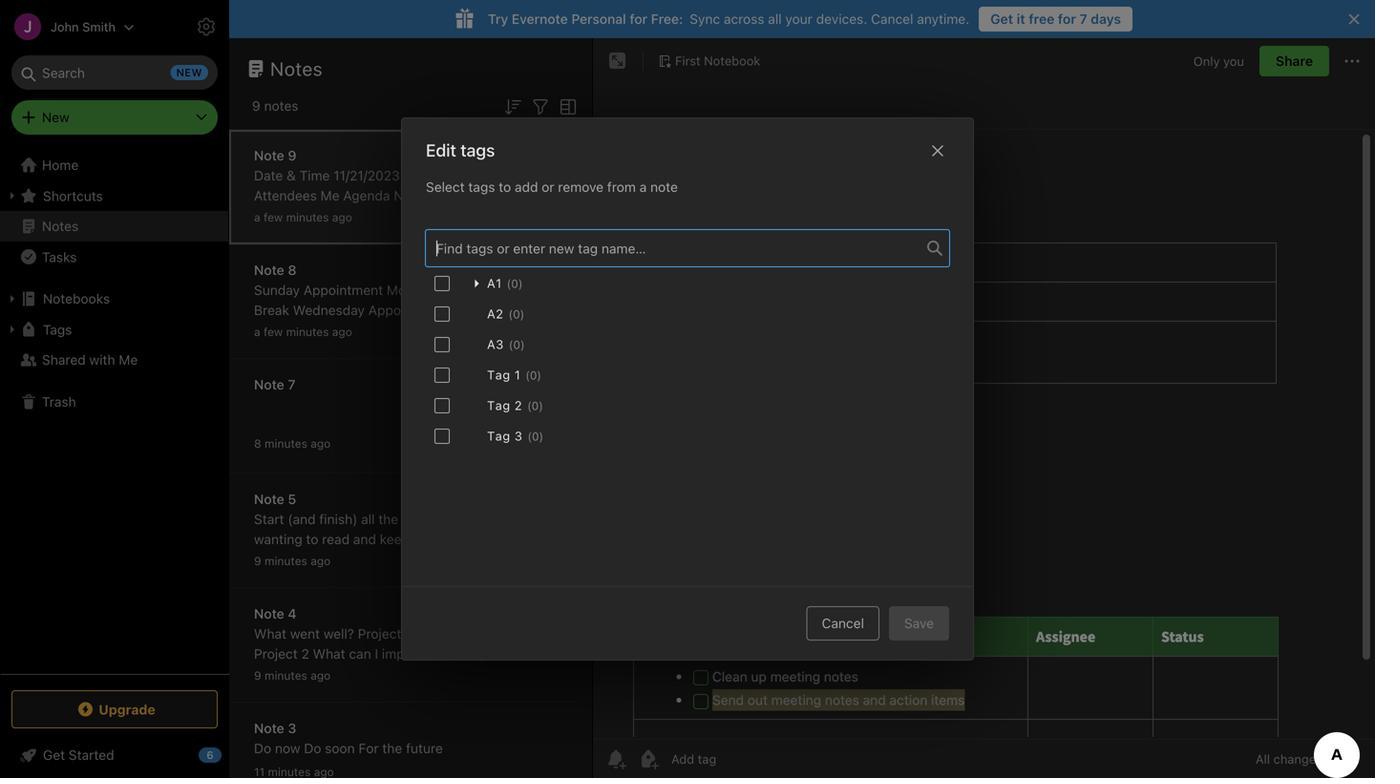 Task type: describe. For each thing, give the bounding box(es) containing it.
10:00
[[403, 168, 438, 183]]

tasks
[[42, 249, 77, 265]]

home link
[[0, 150, 229, 181]]

task
[[354, 322, 382, 338]]

or
[[542, 179, 554, 195]]

home
[[42, 157, 79, 173]]

from
[[607, 179, 636, 195]]

personal
[[572, 11, 626, 27]]

saved
[[1326, 752, 1360, 766]]

0 vertical spatial appointment
[[304, 282, 383, 298]]

note for note 4 what went well? project 1 what didn't go well? project 2 what can i improve on? project3 9 minutes ago
[[254, 606, 284, 622]]

2 horizontal spatial what
[[415, 626, 447, 642]]

) inside a2 ( 0 )
[[520, 308, 525, 321]]

status
[[314, 208, 353, 223]]

it
[[1017, 11, 1025, 27]]

send
[[507, 208, 538, 223]]

) inside the tag 2 ( 0 )
[[539, 399, 543, 413]]

expand notebooks image
[[5, 291, 20, 307]]

first
[[675, 54, 701, 68]]

Select1861 checkbox
[[435, 307, 450, 322]]

improve
[[382, 646, 431, 662]]

0 vertical spatial break
[[254, 302, 289, 318]]

new
[[42, 109, 70, 125]]

minutes inside note 4 what went well? project 1 what didn't go well? project 2 what can i improve on? project3 9 minutes ago
[[265, 669, 307, 682]]

a few minutes ago for wednesday
[[254, 325, 352, 339]]

monday
[[387, 282, 436, 298]]

finish)
[[319, 511, 358, 527]]

3 for note 3 do now do soon for the future
[[288, 721, 296, 736]]

minutes down attendees
[[286, 211, 329, 224]]

minutes up "5"
[[265, 437, 307, 450]]

book,
[[254, 572, 289, 587]]

ideas
[[444, 532, 477, 547]]

1 horizontal spatial what
[[313, 646, 345, 662]]

note 5 start (and finish) all the books you've been wanting to read and keep your ideas about them all in one place. tip: if you're reading a physical book, take pictu...
[[254, 491, 551, 587]]

shortcuts button
[[0, 181, 228, 211]]

a up out
[[254, 211, 260, 224]]

notes link
[[0, 211, 228, 242]]

notes inside date & time 11/21/2023 10:00 am goal attendees me agenda notes action items assignee status clean up meeting notes send out meeting notes and action items
[[394, 188, 430, 203]]

8 minutes ago
[[254, 437, 331, 450]]

only you
[[1194, 54, 1244, 68]]

settings image
[[195, 15, 218, 38]]

with
[[89, 352, 115, 368]]

0 horizontal spatial meeting
[[278, 228, 328, 244]]

1 horizontal spatial cancel
[[871, 11, 914, 27]]

note for note 8
[[254, 262, 284, 278]]

tag for tag 3
[[487, 429, 511, 443]]

tip:
[[353, 552, 376, 567]]

2 inside note 4 what went well? project 1 what didn't go well? project 2 what can i improve on? project3 9 minutes ago
[[301, 646, 309, 662]]

0 vertical spatial all
[[768, 11, 782, 27]]

assignee
[[254, 208, 310, 223]]

days
[[1091, 11, 1121, 27]]

wednesday
[[293, 302, 365, 318]]

tags for select
[[468, 179, 495, 195]]

Select1862 checkbox
[[435, 337, 450, 352]]

soon
[[325, 741, 355, 756]]

1 horizontal spatial notes
[[331, 228, 366, 244]]

am
[[442, 168, 462, 183]]

2 horizontal spatial notes
[[469, 208, 503, 223]]

books
[[402, 511, 439, 527]]

keep
[[380, 532, 410, 547]]

Select1865 checkbox
[[435, 429, 450, 444]]

note window element
[[593, 38, 1375, 778]]

notebooks link
[[0, 284, 228, 314]]

take
[[292, 572, 318, 587]]

0 inside tag 3 ( 0 )
[[532, 430, 539, 443]]

out
[[254, 228, 274, 244]]

thursday
[[452, 302, 509, 318]]

start
[[254, 511, 284, 527]]

me inside date & time 11/21/2023 10:00 am goal attendees me agenda notes action items assignee status clean up meeting notes send out meeting notes and action items
[[321, 188, 340, 203]]

sunday
[[254, 282, 300, 298]]

wanting
[[254, 532, 303, 547]]

save
[[904, 616, 934, 631]]

you've
[[443, 511, 483, 527]]

goal
[[466, 168, 494, 183]]

agenda
[[343, 188, 390, 203]]

up
[[396, 208, 411, 223]]

( inside a2 ( 0 )
[[509, 308, 513, 321]]

for for 7
[[1058, 11, 1076, 27]]

date
[[254, 168, 283, 183]]

action
[[396, 228, 434, 244]]

upgrade
[[99, 702, 155, 718]]

note 9
[[254, 148, 296, 163]]

arrow image
[[469, 276, 485, 292]]

go
[[490, 626, 506, 642]]

devices.
[[816, 11, 868, 27]]

note for note 5 start (and finish) all the books you've been wanting to read and keep your ideas about them all in one place. tip: if you're reading a physical book, take pictu...
[[254, 491, 284, 507]]

one
[[286, 552, 309, 567]]

tasks button
[[0, 242, 228, 272]]

expand tags image
[[5, 322, 20, 337]]

minutes down wednesday
[[286, 325, 329, 339]]

the inside note 5 start (and finish) all the books you've been wanting to read and keep your ideas about them all in one place. tip: if you're reading a physical book, take pictu...
[[378, 511, 398, 527]]

get it free for 7 days button
[[979, 7, 1133, 32]]

select tags to add or remove from a note element
[[402, 214, 973, 586]]

been
[[487, 511, 518, 527]]

date & time 11/21/2023 10:00 am goal attendees me agenda notes action items assignee status clean up meeting notes send out meeting notes and action items
[[254, 168, 538, 244]]

a2 row
[[425, 299, 950, 330]]

row group inside select tags to add or remove from a note element
[[425, 268, 950, 452]]

a3 row
[[425, 330, 950, 360]]

Find tags or enter new tag name… text field
[[426, 236, 927, 261]]

9 notes
[[252, 98, 299, 114]]

for
[[359, 741, 379, 756]]

select tags to add or remove from a note
[[426, 179, 678, 195]]

select
[[426, 179, 465, 195]]

tree containing home
[[0, 150, 229, 673]]

a left the note
[[640, 179, 647, 195]]

Select1860 checkbox
[[435, 276, 450, 291]]

across
[[724, 11, 765, 27]]

tags for edit
[[461, 140, 495, 160]]

i
[[375, 646, 378, 662]]

tags button
[[0, 314, 228, 345]]

for for free:
[[630, 11, 648, 27]]

if
[[380, 552, 388, 567]]

ago up finish)
[[311, 437, 331, 450]]

get it free for 7 days
[[991, 11, 1121, 27]]

share
[[1276, 53, 1313, 69]]

0 horizontal spatial what
[[254, 626, 287, 642]]

1 inside note 4 what went well? project 1 what didn't go well? project 2 what can i improve on? project3 9 minutes ago
[[405, 626, 411, 642]]

a1 ( 0 )
[[487, 276, 523, 290]]

tag for tag 1
[[487, 368, 511, 382]]

items
[[438, 228, 471, 244]]

( inside the tag 2 ( 0 )
[[527, 399, 532, 413]]

) inside a1 ( 0 )
[[518, 277, 523, 290]]

5
[[288, 491, 296, 507]]

a2 ( 0 )
[[487, 307, 525, 321]]

didn't
[[451, 626, 486, 642]]

upgrade button
[[11, 691, 218, 729]]

notebook
[[704, 54, 761, 68]]

9 inside note 4 what went well? project 1 what didn't go well? project 2 what can i improve on? project3 9 minutes ago
[[254, 669, 261, 682]]

ago inside note 4 what went well? project 1 what didn't go well? project 2 what can i improve on? project3 9 minutes ago
[[311, 669, 331, 682]]



Task type: locate. For each thing, give the bounding box(es) containing it.
1 inside sunday appointment monday project 1 tuesday break wednesday appointment thursday project 2 friday task 3 saturday break
[[487, 282, 493, 298]]

and inside date & time 11/21/2023 10:00 am goal attendees me agenda notes action items assignee status clean up meeting notes send out meeting notes and action items
[[369, 228, 392, 244]]

shared with me
[[42, 352, 138, 368]]

note inside note 5 start (and finish) all the books you've been wanting to read and keep your ideas about them all in one place. tip: if you're reading a physical book, take pictu...
[[254, 491, 284, 507]]

sync
[[690, 11, 720, 27]]

note inside 'note 3 do now do soon for the future'
[[254, 721, 284, 736]]

1 vertical spatial your
[[413, 532, 440, 547]]

None search field
[[25, 55, 204, 90]]

you
[[1224, 54, 1244, 68]]

tags
[[43, 322, 72, 337]]

2 vertical spatial notes
[[42, 218, 79, 234]]

note up sunday
[[254, 262, 284, 278]]

project up thursday
[[439, 282, 483, 298]]

cancel
[[871, 11, 914, 27], [822, 616, 864, 631]]

2 well? from the left
[[509, 626, 540, 642]]

1 horizontal spatial 1
[[487, 282, 493, 298]]

notes
[[264, 98, 299, 114], [469, 208, 503, 223], [331, 228, 366, 244]]

note up 8 minutes ago
[[254, 377, 284, 393]]

try
[[488, 11, 508, 27]]

few for wednesday
[[264, 325, 283, 339]]

tree
[[0, 150, 229, 673]]

0 right a3
[[513, 338, 520, 351]]

pictu...
[[322, 572, 365, 587]]

a3 ( 0 )
[[487, 337, 525, 351]]

0 vertical spatial a few minutes ago
[[254, 211, 352, 224]]

Select1864 checkbox
[[435, 398, 450, 414]]

1 up the tag 2 ( 0 )
[[515, 368, 521, 382]]

1 vertical spatial cancel
[[822, 616, 864, 631]]

do left now
[[254, 741, 271, 756]]

tag down tag 1 ( 0 )
[[487, 398, 511, 413]]

notes up tasks
[[42, 218, 79, 234]]

Search text field
[[25, 55, 204, 90]]

1 vertical spatial notes
[[394, 188, 430, 203]]

0 horizontal spatial your
[[413, 532, 440, 547]]

and down clean
[[369, 228, 392, 244]]

for left free:
[[630, 11, 648, 27]]

2 vertical spatial 3
[[288, 721, 296, 736]]

2 up tag 3 ( 0 )
[[515, 398, 522, 413]]

few
[[264, 211, 283, 224], [264, 325, 283, 339]]

0 vertical spatial the
[[378, 511, 398, 527]]

minutes down went
[[265, 669, 307, 682]]

the up keep
[[378, 511, 398, 527]]

( right a1
[[507, 277, 511, 290]]

2 vertical spatial tag
[[487, 429, 511, 443]]

a3
[[487, 337, 504, 351]]

meeting down assignee
[[278, 228, 328, 244]]

3 up now
[[288, 721, 296, 736]]

note
[[254, 148, 284, 163], [254, 262, 284, 278], [254, 377, 284, 393], [254, 491, 284, 507], [254, 606, 284, 622], [254, 721, 284, 736]]

) inside tag 1 ( 0 )
[[537, 369, 542, 382]]

to
[[499, 179, 511, 195], [306, 532, 318, 547]]

note 4 what went well? project 1 what didn't go well? project 2 what can i improve on? project3 9 minutes ago
[[254, 606, 540, 682]]

0 inside a2 ( 0 )
[[513, 308, 520, 321]]

0 vertical spatial 8
[[288, 262, 297, 278]]

few down sunday
[[264, 325, 283, 339]]

) down the tuesday
[[520, 308, 525, 321]]

cancel inside "button"
[[822, 616, 864, 631]]

and inside note 5 start (and finish) all the books you've been wanting to read and keep your ideas about them all in one place. tip: if you're reading a physical book, take pictu...
[[353, 532, 376, 547]]

0 vertical spatial 1
[[487, 282, 493, 298]]

2 tag from the top
[[487, 398, 511, 413]]

0 right a1
[[511, 277, 518, 290]]

can
[[349, 646, 371, 662]]

do right now
[[304, 741, 321, 756]]

0 horizontal spatial me
[[119, 352, 138, 368]]

1 a few minutes ago from the top
[[254, 211, 352, 224]]

0 horizontal spatial 7
[[288, 377, 296, 393]]

note left 4
[[254, 606, 284, 622]]

note for note 7
[[254, 377, 284, 393]]

a2
[[487, 307, 504, 321]]

1 note from the top
[[254, 148, 284, 163]]

and up tip:
[[353, 532, 376, 547]]

a down about
[[484, 552, 491, 567]]

all left 'in'
[[254, 552, 268, 567]]

0 vertical spatial to
[[499, 179, 511, 195]]

1 right arrow image
[[487, 282, 493, 298]]

0 vertical spatial 2
[[301, 322, 309, 338]]

0 vertical spatial few
[[264, 211, 283, 224]]

1 horizontal spatial for
[[1058, 11, 1076, 27]]

1 vertical spatial the
[[382, 741, 402, 756]]

cancel button
[[807, 606, 880, 641]]

tag 1 row
[[425, 360, 950, 391]]

action
[[434, 188, 473, 203]]

3 down the tag 2 ( 0 )
[[515, 429, 523, 443]]

0 right the a2 at the top left of page
[[513, 308, 520, 321]]

0 inside a3 ( 0 )
[[513, 338, 520, 351]]

get
[[991, 11, 1013, 27]]

the inside 'note 3 do now do soon for the future'
[[382, 741, 402, 756]]

on?
[[435, 646, 457, 662]]

2 horizontal spatial 3
[[515, 429, 523, 443]]

2 vertical spatial 1
[[405, 626, 411, 642]]

expand note image
[[606, 50, 629, 73]]

0 down the tag 2 ( 0 )
[[532, 430, 539, 443]]

2 a few minutes ago from the top
[[254, 325, 352, 339]]

( inside tag 3 ( 0 )
[[528, 430, 532, 443]]

1 tag from the top
[[487, 368, 511, 382]]

free:
[[651, 11, 683, 27]]

1 up improve
[[405, 626, 411, 642]]

1 horizontal spatial do
[[304, 741, 321, 756]]

a down sunday
[[254, 325, 260, 339]]

attendees
[[254, 188, 317, 203]]

anytime.
[[917, 11, 970, 27]]

tags right am
[[468, 179, 495, 195]]

1 vertical spatial 7
[[288, 377, 296, 393]]

evernote
[[512, 11, 568, 27]]

1 vertical spatial and
[[353, 532, 376, 547]]

1 horizontal spatial well?
[[509, 626, 540, 642]]

ago right one
[[311, 554, 331, 568]]

( up the tag 2 ( 0 )
[[526, 369, 530, 382]]

few up out
[[264, 211, 283, 224]]

7 up 8 minutes ago
[[288, 377, 296, 393]]

1 vertical spatial tag
[[487, 398, 511, 413]]

to left add
[[499, 179, 511, 195]]

all
[[768, 11, 782, 27], [361, 511, 375, 527], [254, 552, 268, 567]]

notes up "9 notes"
[[270, 57, 323, 80]]

appointment up wednesday
[[304, 282, 383, 298]]

1 horizontal spatial your
[[785, 11, 813, 27]]

0 horizontal spatial cancel
[[822, 616, 864, 631]]

all changes saved
[[1256, 752, 1360, 766]]

first notebook
[[675, 54, 761, 68]]

for right free
[[1058, 11, 1076, 27]]

11/21/2023
[[334, 168, 400, 183]]

1 horizontal spatial 3
[[386, 322, 394, 338]]

4 note from the top
[[254, 491, 284, 507]]

( down the tag 2 ( 0 )
[[528, 430, 532, 443]]

items
[[477, 188, 511, 203]]

( inside a1 ( 0 )
[[507, 277, 511, 290]]

2 inside row
[[515, 398, 522, 413]]

)
[[518, 277, 523, 290], [520, 308, 525, 321], [520, 338, 525, 351], [537, 369, 542, 382], [539, 399, 543, 413], [539, 430, 544, 443]]

now
[[275, 741, 300, 756]]

new button
[[11, 100, 218, 135]]

ago down went
[[311, 669, 331, 682]]

) up the tag 2 ( 0 )
[[537, 369, 542, 382]]

me
[[321, 188, 340, 203], [119, 352, 138, 368]]

2 horizontal spatial all
[[768, 11, 782, 27]]

0 horizontal spatial all
[[254, 552, 268, 567]]

your left devices. at the right of the page
[[785, 11, 813, 27]]

note for note 3 do now do soon for the future
[[254, 721, 284, 736]]

what left can
[[313, 646, 345, 662]]

0 horizontal spatial 3
[[288, 721, 296, 736]]

0 vertical spatial notes
[[264, 98, 299, 114]]

1 vertical spatial 3
[[515, 429, 523, 443]]

note
[[650, 179, 678, 195]]

a few minutes ago down wednesday
[[254, 325, 352, 339]]

0 vertical spatial cancel
[[871, 11, 914, 27]]

note up start
[[254, 491, 284, 507]]

2 inside sunday appointment monday project 1 tuesday break wednesday appointment thursday project 2 friday task 3 saturday break
[[301, 322, 309, 338]]

ago down wednesday
[[332, 325, 352, 339]]

1 inside row
[[515, 368, 521, 382]]

1 vertical spatial 8
[[254, 437, 261, 450]]

1 well? from the left
[[324, 626, 354, 642]]

8 down the note 7
[[254, 437, 261, 450]]

project down sunday
[[254, 322, 298, 338]]

0 horizontal spatial well?
[[324, 626, 354, 642]]

1 horizontal spatial me
[[321, 188, 340, 203]]

1 horizontal spatial to
[[499, 179, 511, 195]]

0 vertical spatial your
[[785, 11, 813, 27]]

the right for
[[382, 741, 402, 756]]

all right finish)
[[361, 511, 375, 527]]

1 for from the left
[[630, 11, 648, 27]]

meeting
[[415, 208, 465, 223], [278, 228, 328, 244]]

) down the tag 2 ( 0 )
[[539, 430, 544, 443]]

a few minutes ago down attendees
[[254, 211, 352, 224]]

2 do from the left
[[304, 741, 321, 756]]

1 vertical spatial appointment
[[368, 302, 448, 318]]

project3
[[461, 646, 512, 662]]

0 vertical spatial me
[[321, 188, 340, 203]]

0 horizontal spatial notes
[[42, 218, 79, 234]]

0 horizontal spatial to
[[306, 532, 318, 547]]

6 note from the top
[[254, 721, 284, 736]]

reading
[[434, 552, 480, 567]]

2 for from the left
[[1058, 11, 1076, 27]]

cancel left save
[[822, 616, 864, 631]]

minutes down wanting
[[265, 554, 307, 568]]

0 vertical spatial notes
[[270, 57, 323, 80]]

( right a3
[[509, 338, 513, 351]]

0 up tag 3 ( 0 )
[[532, 399, 539, 413]]

them
[[520, 532, 551, 547]]

9 minutes ago
[[254, 554, 331, 568]]

3
[[386, 322, 394, 338], [515, 429, 523, 443], [288, 721, 296, 736]]

notes
[[270, 57, 323, 80], [394, 188, 430, 203], [42, 218, 79, 234]]

5 note from the top
[[254, 606, 284, 622]]

1 horizontal spatial 8
[[288, 262, 297, 278]]

7 left the days at top
[[1080, 11, 1088, 27]]

1 vertical spatial 1
[[515, 368, 521, 382]]

1 horizontal spatial notes
[[270, 57, 323, 80]]

first notebook button
[[651, 48, 767, 74]]

( inside tag 1 ( 0 )
[[526, 369, 530, 382]]

share button
[[1260, 46, 1329, 76]]

note inside note 4 what went well? project 1 what didn't go well? project 2 what can i improve on? project3 9 minutes ago
[[254, 606, 284, 622]]

place.
[[312, 552, 349, 567]]

1 vertical spatial tags
[[468, 179, 495, 195]]

about
[[481, 532, 516, 547]]

few for attendees
[[264, 211, 283, 224]]

) inside tag 3 ( 0 )
[[539, 430, 544, 443]]

a inside note 5 start (and finish) all the books you've been wanting to read and keep your ideas about them all in one place. tip: if you're reading a physical book, take pictu...
[[484, 552, 491, 567]]

went
[[290, 626, 320, 642]]

0 horizontal spatial notes
[[264, 98, 299, 114]]

(
[[507, 277, 511, 290], [509, 308, 513, 321], [509, 338, 513, 351], [526, 369, 530, 382], [527, 399, 532, 413], [528, 430, 532, 443]]

me right with
[[119, 352, 138, 368]]

1 vertical spatial to
[[306, 532, 318, 547]]

add tag image
[[637, 748, 660, 771]]

tag 1 ( 0 )
[[487, 368, 542, 382]]

notes up note 9
[[264, 98, 299, 114]]

a1 row
[[425, 268, 950, 299]]

2 down went
[[301, 646, 309, 662]]

3 right the task
[[386, 322, 394, 338]]

tag inside 'row'
[[487, 429, 511, 443]]

1 few from the top
[[264, 211, 283, 224]]

0 vertical spatial 7
[[1080, 11, 1088, 27]]

0 vertical spatial tag
[[487, 368, 511, 382]]

project down went
[[254, 646, 298, 662]]

1 vertical spatial break
[[456, 322, 492, 338]]

2 horizontal spatial 1
[[515, 368, 521, 382]]

to inside note 5 start (and finish) all the books you've been wanting to read and keep your ideas about them all in one place. tip: if you're reading a physical book, take pictu...
[[306, 532, 318, 547]]

1 vertical spatial meeting
[[278, 228, 328, 244]]

tag 3 row
[[425, 421, 950, 452]]

1 vertical spatial me
[[119, 352, 138, 368]]

notes down status
[[331, 228, 366, 244]]

tag down the tag 2 ( 0 )
[[487, 429, 511, 443]]

tag 3 ( 0 )
[[487, 429, 544, 443]]

1 horizontal spatial all
[[361, 511, 375, 527]]

cancel right devices. at the right of the page
[[871, 11, 914, 27]]

0 vertical spatial tags
[[461, 140, 495, 160]]

1 horizontal spatial meeting
[[415, 208, 465, 223]]

1 horizontal spatial 7
[[1080, 11, 1088, 27]]

(and
[[288, 511, 316, 527]]

2 vertical spatial notes
[[331, 228, 366, 244]]

1 vertical spatial notes
[[469, 208, 503, 223]]

note 3 do now do soon for the future
[[254, 721, 443, 756]]

1 horizontal spatial break
[[456, 322, 492, 338]]

your down "books"
[[413, 532, 440, 547]]

trash
[[42, 394, 76, 410]]

me up status
[[321, 188, 340, 203]]

8 up sunday
[[288, 262, 297, 278]]

only
[[1194, 54, 1220, 68]]

) right a3
[[520, 338, 525, 351]]

1
[[487, 282, 493, 298], [515, 368, 521, 382], [405, 626, 411, 642]]

note 8
[[254, 262, 297, 278]]

tag for tag 2
[[487, 398, 511, 413]]

3 tag from the top
[[487, 429, 511, 443]]

0 horizontal spatial 8
[[254, 437, 261, 450]]

) up tag 3 ( 0 )
[[539, 399, 543, 413]]

0 inside tag 1 ( 0 )
[[530, 369, 537, 382]]

3 inside 'note 3 do now do soon for the future'
[[288, 721, 296, 736]]

( inside a3 ( 0 )
[[509, 338, 513, 351]]

friday
[[313, 322, 351, 338]]

2 left friday
[[301, 322, 309, 338]]

sunday appointment monday project 1 tuesday break wednesday appointment thursday project 2 friday task 3 saturday break
[[254, 282, 548, 338]]

project up i
[[358, 626, 402, 642]]

3 inside 'row'
[[515, 429, 523, 443]]

0 vertical spatial and
[[369, 228, 392, 244]]

ago left clean
[[332, 211, 352, 224]]

2 vertical spatial 2
[[301, 646, 309, 662]]

0 horizontal spatial do
[[254, 741, 271, 756]]

2 few from the top
[[264, 325, 283, 339]]

1 vertical spatial few
[[264, 325, 283, 339]]

0 horizontal spatial 1
[[405, 626, 411, 642]]

what up on?
[[415, 626, 447, 642]]

break down thursday
[[456, 322, 492, 338]]

edit tags
[[426, 140, 495, 160]]

( right the a2 at the top left of page
[[509, 308, 513, 321]]

0 inside a1 ( 0 )
[[511, 277, 518, 290]]

Note Editor text field
[[593, 130, 1375, 739]]

appointment down monday
[[368, 302, 448, 318]]

3 note from the top
[[254, 377, 284, 393]]

a few minutes ago for attendees
[[254, 211, 352, 224]]

tuesday
[[496, 282, 548, 298]]

shared with me link
[[0, 345, 228, 375]]

well? up can
[[324, 626, 354, 642]]

add
[[515, 179, 538, 195]]

1 vertical spatial a few minutes ago
[[254, 325, 352, 339]]

) inside a3 ( 0 )
[[520, 338, 525, 351]]

1 do from the left
[[254, 741, 271, 756]]

what
[[254, 626, 287, 642], [415, 626, 447, 642], [313, 646, 345, 662]]

0 horizontal spatial for
[[630, 11, 648, 27]]

8
[[288, 262, 297, 278], [254, 437, 261, 450]]

notes up up
[[394, 188, 430, 203]]

0 up the tag 2 ( 0 )
[[530, 369, 537, 382]]

notes down items
[[469, 208, 503, 223]]

for inside button
[[1058, 11, 1076, 27]]

free
[[1029, 11, 1055, 27]]

your inside note 5 start (and finish) all the books you've been wanting to read and keep your ideas about them all in one place. tip: if you're reading a physical book, take pictu...
[[413, 532, 440, 547]]

0 vertical spatial 3
[[386, 322, 394, 338]]

close image
[[926, 139, 949, 162]]

0 horizontal spatial break
[[254, 302, 289, 318]]

to down '(and'
[[306, 532, 318, 547]]

2 note from the top
[[254, 262, 284, 278]]

) right a1
[[518, 277, 523, 290]]

1 vertical spatial 2
[[515, 398, 522, 413]]

note up now
[[254, 721, 284, 736]]

3 for tag 3 ( 0 )
[[515, 429, 523, 443]]

row group
[[425, 268, 950, 452]]

tags up goal
[[461, 140, 495, 160]]

tag down a3
[[487, 368, 511, 382]]

3 inside sunday appointment monday project 1 tuesday break wednesday appointment thursday project 2 friday task 3 saturday break
[[386, 322, 394, 338]]

trash link
[[0, 387, 228, 417]]

add a reminder image
[[605, 748, 627, 771]]

what left went
[[254, 626, 287, 642]]

appointment
[[304, 282, 383, 298], [368, 302, 448, 318]]

2 horizontal spatial notes
[[394, 188, 430, 203]]

meeting down action
[[415, 208, 465, 223]]

( up tag 3 ( 0 )
[[527, 399, 532, 413]]

note up date
[[254, 148, 284, 163]]

0 inside the tag 2 ( 0 )
[[532, 399, 539, 413]]

ago
[[332, 211, 352, 224], [332, 325, 352, 339], [311, 437, 331, 450], [311, 554, 331, 568], [311, 669, 331, 682]]

Select1863 checkbox
[[435, 368, 450, 383]]

a1
[[487, 276, 502, 290]]

1 vertical spatial all
[[361, 511, 375, 527]]

tag 2 row
[[425, 391, 950, 421]]

well? right go
[[509, 626, 540, 642]]

0 vertical spatial meeting
[[415, 208, 465, 223]]

7 inside button
[[1080, 11, 1088, 27]]

physical
[[494, 552, 545, 567]]

in
[[271, 552, 282, 567]]

break down sunday
[[254, 302, 289, 318]]

all right across
[[768, 11, 782, 27]]

row group containing a1
[[425, 268, 950, 452]]

note for note 9
[[254, 148, 284, 163]]

2 vertical spatial all
[[254, 552, 268, 567]]



Task type: vqa. For each thing, say whether or not it's contained in the screenshot.
( within the Tag 1 ( 0 )
yes



